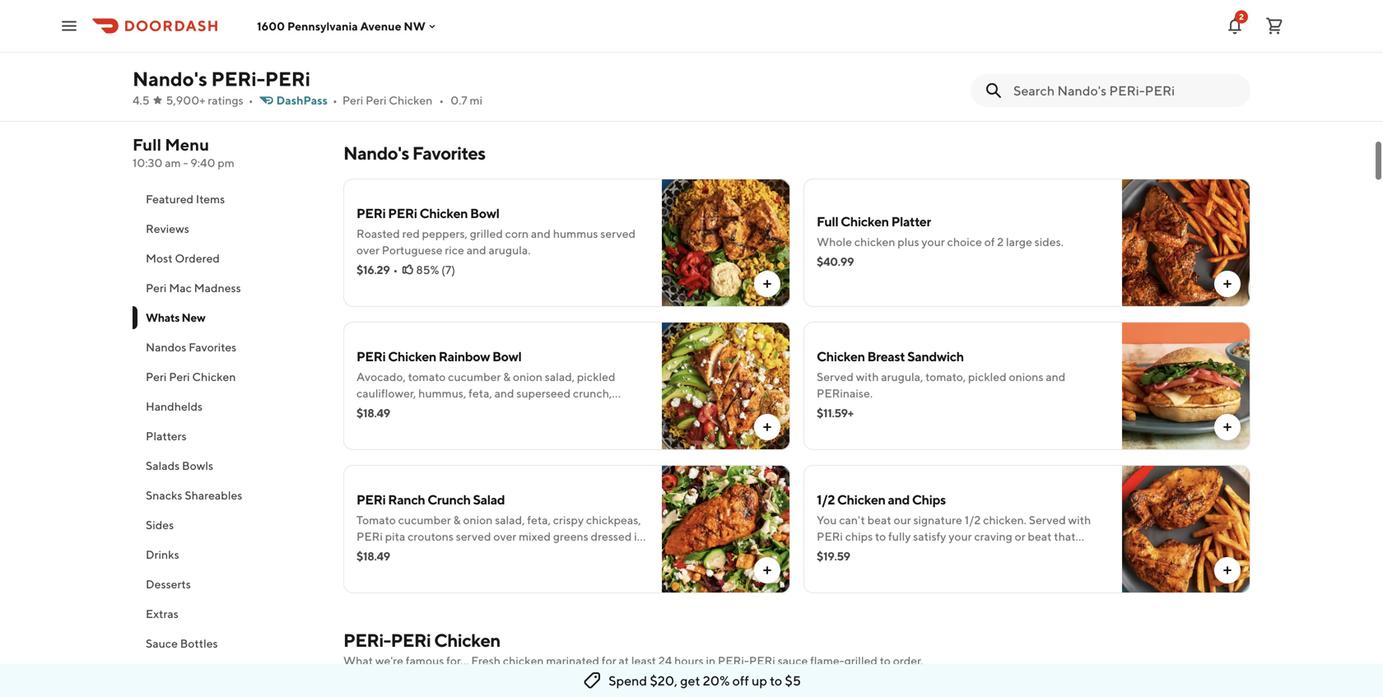 Task type: describe. For each thing, give the bounding box(es) containing it.
peri up dashpass
[[265, 67, 310, 91]]

we're
[[375, 654, 403, 668]]

dressed
[[591, 530, 632, 543]]

spend
[[609, 673, 647, 689]]

2 vertical spatial to
[[770, 673, 782, 689]]

feta, inside peri ranch crunch salad tomato cucumber & onion salad, feta, crispy chickpeas, peri pita croutons served over mixed greens dressed in peri ranch.
[[527, 513, 551, 527]]

handhelds
[[146, 400, 203, 413]]

salad, inside peri chicken rainbow bowl avocado, tomato cucumber & onion salad, pickled cauliflower, hummus, feta, and superseed crunch, served over portuguese rice and finished with a lemon & herb peri-peri drizzle.
[[545, 370, 575, 384]]

chicken inside 1/2 chicken and chips you can't beat our signature 1/2 chicken.  served with peri chips to fully satisfy your craving or beat that hangover!
[[837, 492, 886, 508]]

and inside chicken breast sandwich served with arugula, tomato, pickled onions and perinaise. $11.59+
[[1046, 370, 1066, 384]]

chicken breast sandwich image
[[1122, 322, 1251, 450]]

least
[[631, 654, 656, 668]]

in inside peri ranch crunch salad tomato cucumber & onion salad, feta, crispy chickpeas, peri pita croutons served over mixed greens dressed in peri ranch.
[[634, 530, 644, 543]]

most ordered button
[[133, 244, 324, 273]]

grilled inside peri peri chicken bowl roasted red peppers, grilled corn and hummus served over portuguese rice and arugula.
[[470, 227, 503, 240]]

-
[[183, 156, 188, 170]]

add item to cart image for peri peri chicken bowl
[[761, 277, 774, 291]]

whole
[[817, 235, 852, 249]]

$16.29 •
[[357, 263, 398, 277]]

choice
[[947, 235, 982, 249]]

onions
[[1009, 370, 1044, 384]]

peri chicken rainbow bowl image
[[662, 322, 790, 450]]

open menu image
[[59, 16, 79, 36]]

honey
[[388, 5, 426, 20]]

peri- up off
[[718, 654, 749, 668]]

with inside chicken breast sandwich served with arugula, tomato, pickled onions and perinaise. $11.59+
[[856, 370, 879, 384]]

with inside peri honey wings a little sweet. a little heat. the perfect flame-grilled game day treat.  served with peri ranch.
[[479, 42, 502, 56]]

platter
[[891, 214, 931, 229]]

whats new
[[146, 311, 205, 324]]

bowls
[[182, 459, 213, 473]]

$18.49 for ranch
[[357, 550, 390, 563]]

and inside 1/2 chicken and chips you can't beat our signature 1/2 chicken.  served with peri chips to fully satisfy your craving or beat that hangover!
[[888, 492, 910, 508]]

peri up famous
[[391, 630, 431, 651]]

platters
[[146, 429, 187, 443]]

dashpass •
[[276, 93, 337, 107]]

sauce bottles
[[146, 637, 218, 650]]

peri down tomato on the left of page
[[357, 530, 383, 543]]

sides button
[[133, 510, 324, 540]]

featured items
[[146, 192, 225, 206]]

chicken inside peri peri chicken bowl roasted red peppers, grilled corn and hummus served over portuguese rice and arugula.
[[420, 205, 468, 221]]

featured
[[146, 192, 194, 206]]

peri- up ratings
[[211, 67, 265, 91]]

items
[[196, 192, 225, 206]]

5,900+
[[166, 93, 205, 107]]

1 little from the left
[[367, 26, 391, 40]]

crunch,
[[573, 387, 612, 400]]

spend $20, get 20% off up to $5
[[609, 673, 801, 689]]

peri down hummus,
[[426, 419, 452, 433]]

nandos
[[146, 340, 186, 354]]

you
[[817, 513, 837, 527]]

nw
[[404, 19, 426, 33]]

drinks
[[146, 548, 179, 562]]

served inside chicken breast sandwich served with arugula, tomato, pickled onions and perinaise. $11.59+
[[817, 370, 854, 384]]

2 horizontal spatial &
[[503, 370, 511, 384]]

1 vertical spatial beat
[[1028, 530, 1052, 543]]

tomato
[[357, 513, 396, 527]]

24
[[659, 654, 672, 668]]

nando's for nando's favorites
[[343, 142, 409, 164]]

full for menu
[[133, 135, 161, 154]]

greens
[[553, 530, 588, 543]]

$20,
[[650, 673, 678, 689]]

add item to cart image for 1/2 chicken and chips
[[1221, 564, 1234, 577]]

peri peri chicken button
[[133, 362, 324, 392]]

off
[[732, 673, 749, 689]]

peri mac madness
[[146, 281, 241, 295]]

superseed
[[517, 387, 571, 400]]

cauliflower,
[[357, 387, 416, 400]]

desserts button
[[133, 570, 324, 599]]

wings
[[429, 5, 466, 20]]

extras
[[146, 607, 179, 621]]

at
[[619, 654, 629, 668]]

over inside peri chicken rainbow bowl avocado, tomato cucumber & onion salad, pickled cauliflower, hummus, feta, and superseed crunch, served over portuguese rice and finished with a lemon & herb peri-peri drizzle.
[[394, 403, 417, 417]]

what
[[343, 654, 373, 668]]

$16.29
[[357, 263, 390, 277]]

madness
[[194, 281, 241, 295]]

peri honey wings image
[[662, 0, 790, 106]]

salads
[[146, 459, 180, 473]]

peri peri chicken • 0.7 mi
[[342, 93, 483, 107]]

hours
[[674, 654, 704, 668]]

2 little from the left
[[440, 26, 464, 40]]

bowl for peri peri chicken bowl
[[470, 205, 499, 221]]

onion inside peri chicken rainbow bowl avocado, tomato cucumber & onion salad, pickled cauliflower, hummus, feta, and superseed crunch, served over portuguese rice and finished with a lemon & herb peri-peri drizzle.
[[513, 370, 543, 384]]

0 items, open order cart image
[[1265, 16, 1284, 36]]

peri mac madness button
[[133, 273, 324, 303]]

1600 pennsylvania avenue nw button
[[257, 19, 439, 33]]

your inside full chicken platter whole chicken plus your choice of 2 large sides. $40.99
[[922, 235, 945, 249]]

peri peri chicken bowl image
[[662, 179, 790, 307]]

• left 0.7
[[439, 93, 444, 107]]

sauce bottles button
[[133, 629, 324, 659]]

• right ratings
[[248, 93, 253, 107]]

sauce
[[778, 654, 808, 668]]

arugula,
[[881, 370, 923, 384]]

peri up roasted
[[357, 205, 386, 221]]

peri up handhelds
[[169, 370, 190, 384]]

for
[[602, 654, 616, 668]]

whats
[[146, 311, 180, 324]]

tomato,
[[926, 370, 966, 384]]

menu
[[165, 135, 209, 154]]

ranch.
[[385, 546, 417, 560]]

tomato
[[408, 370, 446, 384]]

flame- inside 'peri-peri chicken what we're famous for... fresh chicken marinated for at least 24 hours in peri-peri sauce flame-grilled to order.'
[[810, 654, 845, 668]]

peri chicken rainbow bowl avocado, tomato cucumber & onion salad, pickled cauliflower, hummus, feta, and superseed crunch, served over portuguese rice and finished with a lemon & herb peri-peri drizzle.
[[357, 349, 640, 433]]

perfect
[[518, 26, 556, 40]]

9:40
[[190, 156, 215, 170]]

chickpeas,
[[586, 513, 641, 527]]

featured items button
[[133, 184, 324, 214]]

hummus,
[[418, 387, 466, 400]]

sides.
[[1035, 235, 1064, 249]]

full for chicken
[[817, 214, 838, 229]]

heat.
[[467, 26, 493, 40]]

the
[[495, 26, 515, 40]]

& inside peri ranch crunch salad tomato cucumber & onion salad, feta, crispy chickpeas, peri pita croutons served over mixed greens dressed in peri ranch.
[[453, 513, 461, 527]]

20%
[[703, 673, 730, 689]]

pickled inside peri chicken rainbow bowl avocado, tomato cucumber & onion salad, pickled cauliflower, hummus, feta, and superseed crunch, served over portuguese rice and finished with a lemon & herb peri-peri drizzle.
[[577, 370, 615, 384]]

chicken inside full chicken platter whole chicken plus your choice of 2 large sides. $40.99
[[854, 235, 895, 249]]

plus
[[898, 235, 919, 249]]

hummus
[[553, 227, 598, 240]]

that
[[1054, 530, 1076, 543]]

chicken inside chicken breast sandwich served with arugula, tomato, pickled onions and perinaise. $11.59+
[[817, 349, 865, 364]]

peri for peri peri chicken • 0.7 mi
[[342, 93, 363, 107]]

bowl for peri chicken rainbow bowl
[[492, 349, 522, 364]]

peri for peri mac madness
[[146, 281, 167, 295]]

peri honey wings a little sweet. a little heat. the perfect flame-grilled game day treat.  served with peri ranch.
[[357, 5, 626, 56]]

peri up avocado,
[[357, 349, 386, 364]]

0.7
[[451, 93, 467, 107]]

• right $16.29
[[393, 263, 398, 277]]

chips
[[912, 492, 946, 508]]

served inside peri peri chicken bowl roasted red peppers, grilled corn and hummus served over portuguese rice and arugula.
[[600, 227, 636, 240]]



Task type: locate. For each thing, give the bounding box(es) containing it.
or
[[1015, 530, 1026, 543]]

drinks button
[[133, 540, 324, 570]]

snacks
[[146, 489, 182, 502]]

0 horizontal spatial little
[[367, 26, 391, 40]]

your down signature
[[949, 530, 972, 543]]

2 vertical spatial &
[[453, 513, 461, 527]]

grilled
[[593, 26, 626, 40], [470, 227, 503, 240], [845, 654, 878, 668]]

1 vertical spatial served
[[817, 370, 854, 384]]

over inside peri peri chicken bowl roasted red peppers, grilled corn and hummus served over portuguese rice and arugula.
[[357, 243, 380, 257]]

onion
[[513, 370, 543, 384], [463, 513, 493, 527]]

5,900+ ratings •
[[166, 93, 253, 107]]

0 vertical spatial bowl
[[470, 205, 499, 221]]

feta, inside peri chicken rainbow bowl avocado, tomato cucumber & onion salad, pickled cauliflower, hummus, feta, and superseed crunch, served over portuguese rice and finished with a lemon & herb peri-peri drizzle.
[[469, 387, 492, 400]]

2 pickled from the left
[[968, 370, 1007, 384]]

served up herb
[[357, 403, 392, 417]]

feta, up mixed
[[527, 513, 551, 527]]

1 horizontal spatial grilled
[[593, 26, 626, 40]]

1 horizontal spatial rice
[[482, 403, 502, 417]]

0 vertical spatial chicken
[[854, 235, 895, 249]]

$18.49 for chicken
[[357, 406, 390, 420]]

0 horizontal spatial served
[[439, 42, 476, 56]]

pennsylvania
[[287, 19, 358, 33]]

over down roasted
[[357, 243, 380, 257]]

1 vertical spatial 2
[[997, 235, 1004, 249]]

in right dressed on the bottom left of page
[[634, 530, 644, 543]]

1/2 chicken and chips you can't beat our signature 1/2 chicken.  served with peri chips to fully satisfy your craving or beat that hangover!
[[817, 492, 1091, 560]]

chicken up whole
[[841, 214, 889, 229]]

nando's for nando's peri-peri
[[133, 67, 207, 91]]

1 vertical spatial salad,
[[495, 513, 525, 527]]

flame- inside peri honey wings a little sweet. a little heat. the perfect flame-grilled game day treat.  served with peri ranch.
[[558, 26, 593, 40]]

rice inside peri peri chicken bowl roasted red peppers, grilled corn and hummus served over portuguese rice and arugula.
[[445, 243, 464, 257]]

peri left mac
[[146, 281, 167, 295]]

0 vertical spatial 1/2
[[817, 492, 835, 508]]

peri up tomato on the left of page
[[357, 492, 386, 508]]

full up "10:30"
[[133, 135, 161, 154]]

rice up drizzle.
[[482, 403, 502, 417]]

add item to cart image
[[761, 277, 774, 291], [1221, 421, 1234, 434], [761, 564, 774, 577]]

chicken up can't
[[837, 492, 886, 508]]

grilled right perfect
[[593, 26, 626, 40]]

rice down peppers,
[[445, 243, 464, 257]]

2
[[1239, 12, 1244, 21], [997, 235, 1004, 249]]

2 $18.49 from the top
[[357, 550, 390, 563]]

onion inside peri ranch crunch salad tomato cucumber & onion salad, feta, crispy chickpeas, peri pita croutons served over mixed greens dressed in peri ranch.
[[463, 513, 493, 527]]

full inside full menu 10:30 am - 9:40 pm
[[133, 135, 161, 154]]

1 vertical spatial add item to cart image
[[761, 421, 774, 434]]

peri for peri peri chicken
[[146, 370, 167, 384]]

mi
[[470, 93, 483, 107]]

2 horizontal spatial served
[[600, 227, 636, 240]]

peri- inside peri chicken rainbow bowl avocado, tomato cucumber & onion salad, pickled cauliflower, hummus, feta, and superseed crunch, served over portuguese rice and finished with a lemon & herb peri-peri drizzle.
[[395, 419, 426, 433]]

chicken right fresh
[[503, 654, 544, 668]]

pickled
[[577, 370, 615, 384], [968, 370, 1007, 384]]

peri inside 1/2 chicken and chips you can't beat our signature 1/2 chicken.  served with peri chips to fully satisfy your craving or beat that hangover!
[[817, 530, 843, 543]]

0 horizontal spatial in
[[634, 530, 644, 543]]

pm
[[218, 156, 234, 170]]

1 horizontal spatial feta,
[[527, 513, 551, 527]]

peri peri chicken
[[146, 370, 236, 384]]

1 horizontal spatial little
[[440, 26, 464, 40]]

with left the a
[[570, 403, 593, 417]]

1 horizontal spatial flame-
[[810, 654, 845, 668]]

chicken up 'perinaise.'
[[817, 349, 865, 364]]

dashpass
[[276, 93, 328, 107]]

in inside 'peri-peri chicken what we're famous for... fresh chicken marinated for at least 24 hours in peri-peri sauce flame-grilled to order.'
[[706, 654, 716, 668]]

peri ranch crunch salad image
[[662, 465, 790, 594]]

1 horizontal spatial chicken
[[854, 235, 895, 249]]

1600
[[257, 19, 285, 33]]

0 horizontal spatial onion
[[463, 513, 493, 527]]

nando's down 'peri peri chicken • 0.7 mi'
[[343, 142, 409, 164]]

salad
[[473, 492, 505, 508]]

0 horizontal spatial chicken
[[503, 654, 544, 668]]

0 vertical spatial flame-
[[558, 26, 593, 40]]

your right plus
[[922, 235, 945, 249]]

chicken inside peri chicken rainbow bowl avocado, tomato cucumber & onion salad, pickled cauliflower, hummus, feta, and superseed crunch, served over portuguese rice and finished with a lemon & herb peri-peri drizzle.
[[388, 349, 436, 364]]

nando's up 5,900+
[[133, 67, 207, 91]]

add item to cart image for chicken breast sandwich
[[1221, 421, 1234, 434]]

salad, down salad
[[495, 513, 525, 527]]

0 horizontal spatial rice
[[445, 243, 464, 257]]

peri up up
[[749, 654, 775, 668]]

peri- up what
[[343, 630, 391, 651]]

with inside peri chicken rainbow bowl avocado, tomato cucumber & onion salad, pickled cauliflower, hummus, feta, and superseed crunch, served over portuguese rice and finished with a lemon & herb peri-peri drizzle.
[[570, 403, 593, 417]]

1 vertical spatial nando's
[[343, 142, 409, 164]]

2 a from the left
[[430, 26, 438, 40]]

1 vertical spatial $18.49
[[357, 550, 390, 563]]

served up that at the bottom of the page
[[1029, 513, 1066, 527]]

peri
[[357, 5, 386, 20], [504, 42, 530, 56], [265, 67, 310, 91], [357, 205, 386, 221], [388, 205, 417, 221], [357, 349, 386, 364], [426, 419, 452, 433], [357, 492, 386, 508], [357, 530, 383, 543], [817, 530, 843, 543], [357, 546, 383, 560], [391, 630, 431, 651], [749, 654, 775, 668]]

portuguese inside peri chicken rainbow bowl avocado, tomato cucumber & onion salad, pickled cauliflower, hummus, feta, and superseed crunch, served over portuguese rice and finished with a lemon & herb peri-peri drizzle.
[[419, 403, 480, 417]]

ratings
[[208, 93, 244, 107]]

1 horizontal spatial in
[[706, 654, 716, 668]]

add item to cart image for full chicken platter
[[1221, 277, 1234, 291]]

pickled up crunch, at the bottom left of page
[[577, 370, 615, 384]]

0 horizontal spatial 2
[[997, 235, 1004, 249]]

0 vertical spatial rice
[[445, 243, 464, 257]]

salads bowls
[[146, 459, 213, 473]]

served down salad
[[456, 530, 491, 543]]

0 vertical spatial add item to cart image
[[761, 277, 774, 291]]

bowl inside peri peri chicken bowl roasted red peppers, grilled corn and hummus served over portuguese rice and arugula.
[[470, 205, 499, 221]]

1/2 chicken image
[[662, 683, 790, 697]]

0 horizontal spatial &
[[357, 419, 364, 433]]

0 vertical spatial served
[[600, 227, 636, 240]]

to right up
[[770, 673, 782, 689]]

1 a from the left
[[357, 26, 365, 40]]

desserts
[[146, 578, 191, 591]]

cucumber inside peri ranch crunch salad tomato cucumber & onion salad, feta, crispy chickpeas, peri pita croutons served over mixed greens dressed in peri ranch.
[[398, 513, 451, 527]]

peri- right herb
[[395, 419, 426, 433]]

peri up red
[[388, 205, 417, 221]]

cucumber down rainbow
[[448, 370, 501, 384]]

peri down nandos
[[146, 370, 167, 384]]

1/2 up you
[[817, 492, 835, 508]]

to left fully
[[875, 530, 886, 543]]

chicken up tomato
[[388, 349, 436, 364]]

2 horizontal spatial served
[[1029, 513, 1066, 527]]

salad, inside peri ranch crunch salad tomato cucumber & onion salad, feta, crispy chickpeas, peri pita croutons served over mixed greens dressed in peri ranch.
[[495, 513, 525, 527]]

1 vertical spatial flame-
[[810, 654, 845, 668]]

served
[[600, 227, 636, 240], [357, 403, 392, 417], [456, 530, 491, 543]]

85% (7)
[[416, 263, 455, 277]]

peri down "the"
[[504, 42, 530, 56]]

1 vertical spatial portuguese
[[419, 403, 480, 417]]

0 vertical spatial 2
[[1239, 12, 1244, 21]]

0 vertical spatial portuguese
[[382, 243, 443, 257]]

grilled up the arugula.
[[470, 227, 503, 240]]

$18.49 down cauliflower,
[[357, 406, 390, 420]]

little up game
[[367, 26, 391, 40]]

1 vertical spatial full
[[817, 214, 838, 229]]

1 vertical spatial served
[[357, 403, 392, 417]]

favorites for nando's favorites
[[412, 142, 485, 164]]

most ordered
[[146, 252, 220, 265]]

1 vertical spatial over
[[394, 403, 417, 417]]

85%
[[416, 263, 439, 277]]

served right hummus
[[600, 227, 636, 240]]

add item to cart image for peri chicken rainbow bowl
[[761, 421, 774, 434]]

1 vertical spatial favorites
[[189, 340, 237, 354]]

0 vertical spatial onion
[[513, 370, 543, 384]]

1 vertical spatial chicken
[[503, 654, 544, 668]]

0 horizontal spatial flame-
[[558, 26, 593, 40]]

over inside peri ranch crunch salad tomato cucumber & onion salad, feta, crispy chickpeas, peri pita croutons served over mixed greens dressed in peri ranch.
[[493, 530, 517, 543]]

pickled left onions
[[968, 370, 1007, 384]]

2 horizontal spatial over
[[493, 530, 517, 543]]

craving
[[974, 530, 1013, 543]]

peri left ranch.
[[357, 546, 383, 560]]

full inside full chicken platter whole chicken plus your choice of 2 large sides. $40.99
[[817, 214, 838, 229]]

chicken left plus
[[854, 235, 895, 249]]

in up 20%
[[706, 654, 716, 668]]

chicken
[[854, 235, 895, 249], [503, 654, 544, 668]]

chicken up for... at the left bottom of page
[[434, 630, 501, 651]]

served inside peri chicken rainbow bowl avocado, tomato cucumber & onion salad, pickled cauliflower, hummus, feta, and superseed crunch, served over portuguese rice and finished with a lemon & herb peri-peri drizzle.
[[357, 403, 392, 417]]

full up whole
[[817, 214, 838, 229]]

1 horizontal spatial beat
[[1028, 530, 1052, 543]]

with down the 'heat.'
[[479, 42, 502, 56]]

0 horizontal spatial served
[[357, 403, 392, 417]]

ranch.
[[532, 42, 569, 56]]

$19.59
[[817, 550, 850, 563]]

favorites for nandos favorites
[[189, 340, 237, 354]]

0 vertical spatial beat
[[867, 513, 891, 527]]

add item to cart image for peri ranch crunch salad
[[761, 564, 774, 577]]

sauce
[[146, 637, 178, 650]]

0 horizontal spatial full
[[133, 135, 161, 154]]

0 vertical spatial $18.49
[[357, 406, 390, 420]]

1 horizontal spatial your
[[949, 530, 972, 543]]

reviews
[[146, 222, 189, 235]]

ordered
[[175, 252, 220, 265]]

and left finished
[[504, 403, 524, 417]]

to inside 1/2 chicken and chips you can't beat our signature 1/2 chicken.  served with peri chips to fully satisfy your craving or beat that hangover!
[[875, 530, 886, 543]]

avocado,
[[357, 370, 406, 384]]

0 vertical spatial salad,
[[545, 370, 575, 384]]

a
[[595, 403, 601, 417]]

0 horizontal spatial pickled
[[577, 370, 615, 384]]

portuguese down hummus,
[[419, 403, 480, 417]]

chips
[[845, 530, 873, 543]]

peri peri chicken bowl roasted red peppers, grilled corn and hummus served over portuguese rice and arugula.
[[357, 205, 636, 257]]

0 horizontal spatial over
[[357, 243, 380, 257]]

0 vertical spatial cucumber
[[448, 370, 501, 384]]

onion up 'superseed'
[[513, 370, 543, 384]]

hangover!
[[817, 546, 870, 560]]

1 horizontal spatial full
[[817, 214, 838, 229]]

1 horizontal spatial served
[[456, 530, 491, 543]]

grilled inside 'peri-peri chicken what we're famous for... fresh chicken marinated for at least 24 hours in peri-peri sauce flame-grilled to order.'
[[845, 654, 878, 668]]

and up our
[[888, 492, 910, 508]]

and left 'superseed'
[[494, 387, 514, 400]]

chicken up peppers,
[[420, 205, 468, 221]]

0 vertical spatial nando's
[[133, 67, 207, 91]]

served inside peri ranch crunch salad tomato cucumber & onion salad, feta, crispy chickpeas, peri pita croutons served over mixed greens dressed in peri ranch.
[[456, 530, 491, 543]]

0 vertical spatial in
[[634, 530, 644, 543]]

bowl right rainbow
[[492, 349, 522, 364]]

1 $18.49 from the top
[[357, 406, 390, 420]]

with down breast at the right
[[856, 370, 879, 384]]

platters button
[[133, 422, 324, 451]]

0 horizontal spatial nando's
[[133, 67, 207, 91]]

fully
[[888, 530, 911, 543]]

$40.99
[[817, 255, 854, 268]]

chicken inside button
[[192, 370, 236, 384]]

0 horizontal spatial 1/2
[[817, 492, 835, 508]]

crispy
[[553, 513, 584, 527]]

10:30
[[133, 156, 163, 170]]

1 vertical spatial rice
[[482, 403, 502, 417]]

0 horizontal spatial a
[[357, 26, 365, 40]]

finished
[[526, 403, 568, 417]]

0 vertical spatial your
[[922, 235, 945, 249]]

0 vertical spatial grilled
[[593, 26, 626, 40]]

arugula.
[[489, 243, 531, 257]]

your inside 1/2 chicken and chips you can't beat our signature 1/2 chicken.  served with peri chips to fully satisfy your craving or beat that hangover!
[[949, 530, 972, 543]]

flame- right sauce
[[810, 654, 845, 668]]

salad, up 'superseed'
[[545, 370, 575, 384]]

2 vertical spatial served
[[1029, 513, 1066, 527]]

chicken inside full chicken platter whole chicken plus your choice of 2 large sides. $40.99
[[841, 214, 889, 229]]

favorites up the peri peri chicken button
[[189, 340, 237, 354]]

portuguese inside peri peri chicken bowl roasted red peppers, grilled corn and hummus served over portuguese rice and arugula.
[[382, 243, 443, 257]]

peri-peri chicken what we're famous for... fresh chicken marinated for at least 24 hours in peri-peri sauce flame-grilled to order.
[[343, 630, 923, 668]]

bowl up the arugula.
[[470, 205, 499, 221]]

portuguese down red
[[382, 243, 443, 257]]

2 vertical spatial add item to cart image
[[761, 564, 774, 577]]

0 horizontal spatial beat
[[867, 513, 891, 527]]

1 vertical spatial cucumber
[[398, 513, 451, 527]]

over down cauliflower,
[[394, 403, 417, 417]]

peri left honey
[[357, 5, 386, 20]]

treat.
[[409, 42, 437, 56]]

1 horizontal spatial pickled
[[968, 370, 1007, 384]]

nando's
[[133, 67, 207, 91], [343, 142, 409, 164]]

Item Search search field
[[1014, 82, 1238, 100]]

cucumber up "croutons" on the bottom left of page
[[398, 513, 451, 527]]

2 vertical spatial over
[[493, 530, 517, 543]]

served inside peri honey wings a little sweet. a little heat. the perfect flame-grilled game day treat.  served with peri ranch.
[[439, 42, 476, 56]]

1/2
[[817, 492, 835, 508], [965, 513, 981, 527]]

served up 'perinaise.'
[[817, 370, 854, 384]]

reviews button
[[133, 214, 324, 244]]

pickled inside chicken breast sandwich served with arugula, tomato, pickled onions and perinaise. $11.59+
[[968, 370, 1007, 384]]

peri down you
[[817, 530, 843, 543]]

2 right of
[[997, 235, 1004, 249]]

served inside 1/2 chicken and chips you can't beat our signature 1/2 chicken.  served with peri chips to fully satisfy your craving or beat that hangover!
[[1029, 513, 1066, 527]]

1 vertical spatial to
[[880, 654, 891, 668]]

0 vertical spatial feta,
[[469, 387, 492, 400]]

2 vertical spatial served
[[456, 530, 491, 543]]

beat left our
[[867, 513, 891, 527]]

chicken inside 'peri-peri chicken what we're famous for... fresh chicken marinated for at least 24 hours in peri-peri sauce flame-grilled to order.'
[[503, 654, 544, 668]]

0 vertical spatial over
[[357, 243, 380, 257]]

a up game
[[357, 26, 365, 40]]

salads bowls button
[[133, 451, 324, 481]]

grilled left order.
[[845, 654, 878, 668]]

1 vertical spatial add item to cart image
[[1221, 421, 1234, 434]]

1 horizontal spatial favorites
[[412, 142, 485, 164]]

4.5
[[133, 93, 150, 107]]

1 vertical spatial feta,
[[527, 513, 551, 527]]

sides
[[146, 518, 174, 532]]

handhelds button
[[133, 392, 324, 422]]

to
[[875, 530, 886, 543], [880, 654, 891, 668], [770, 673, 782, 689]]

0 horizontal spatial salad,
[[495, 513, 525, 527]]

onion down salad
[[463, 513, 493, 527]]

1 horizontal spatial over
[[394, 403, 417, 417]]

2 horizontal spatial grilled
[[845, 654, 878, 668]]

chicken breast sandwich served with arugula, tomato, pickled onions and perinaise. $11.59+
[[817, 349, 1066, 420]]

full menu 10:30 am - 9:40 pm
[[133, 135, 234, 170]]

1/2 chicken and chips image
[[1122, 465, 1251, 594]]

2 vertical spatial grilled
[[845, 654, 878, 668]]

portuguese
[[382, 243, 443, 257], [419, 403, 480, 417]]

bowl
[[470, 205, 499, 221], [492, 349, 522, 364]]

and right corn on the top of the page
[[531, 227, 551, 240]]

lemon
[[604, 403, 640, 417]]

add item to cart image
[[1221, 277, 1234, 291], [761, 421, 774, 434], [1221, 564, 1234, 577]]

0 vertical spatial served
[[439, 42, 476, 56]]

served
[[439, 42, 476, 56], [817, 370, 854, 384], [1029, 513, 1066, 527]]

1 horizontal spatial 1/2
[[965, 513, 981, 527]]

to inside 'peri-peri chicken what we're famous for... fresh chicken marinated for at least 24 hours in peri-peri sauce flame-grilled to order.'
[[880, 654, 891, 668]]

0 vertical spatial favorites
[[412, 142, 485, 164]]

favorites down 0.7
[[412, 142, 485, 164]]

peri down game
[[366, 93, 387, 107]]

2 left 0 items, open order cart icon
[[1239, 12, 1244, 21]]

1 vertical spatial grilled
[[470, 227, 503, 240]]

0 horizontal spatial feta,
[[469, 387, 492, 400]]

nando's favorites
[[343, 142, 485, 164]]

1 horizontal spatial 2
[[1239, 12, 1244, 21]]

1 horizontal spatial onion
[[513, 370, 543, 384]]

satisfy
[[913, 530, 946, 543]]

little
[[367, 26, 391, 40], [440, 26, 464, 40]]

1 horizontal spatial nando's
[[343, 142, 409, 164]]

and right onions
[[1046, 370, 1066, 384]]

nandos favorites button
[[133, 333, 324, 362]]

flame-
[[558, 26, 593, 40], [810, 654, 845, 668]]

1 horizontal spatial served
[[817, 370, 854, 384]]

$18.49
[[357, 406, 390, 420], [357, 550, 390, 563]]

sweet.
[[394, 26, 427, 40]]

0 vertical spatial &
[[503, 370, 511, 384]]

favorites inside "button"
[[189, 340, 237, 354]]

with up that at the bottom of the page
[[1068, 513, 1091, 527]]

feta, up drizzle.
[[469, 387, 492, 400]]

shareables
[[185, 489, 242, 502]]

up
[[752, 673, 767, 689]]

crunch
[[428, 492, 471, 508]]

0 vertical spatial full
[[133, 135, 161, 154]]

1 horizontal spatial a
[[430, 26, 438, 40]]

1 vertical spatial 1/2
[[965, 513, 981, 527]]

0 horizontal spatial your
[[922, 235, 945, 249]]

little down wings
[[440, 26, 464, 40]]

$18.49 down pita
[[357, 550, 390, 563]]

new
[[182, 311, 205, 324]]

served down the 'heat.'
[[439, 42, 476, 56]]

2 inside full chicken platter whole chicken plus your choice of 2 large sides. $40.99
[[997, 235, 1004, 249]]

(7)
[[441, 263, 455, 277]]

0 vertical spatial to
[[875, 530, 886, 543]]

1 horizontal spatial &
[[453, 513, 461, 527]]

1 vertical spatial your
[[949, 530, 972, 543]]

a up treat.
[[430, 26, 438, 40]]

chicken down nandos favorites "button"
[[192, 370, 236, 384]]

to left order.
[[880, 654, 891, 668]]

red
[[402, 227, 420, 240]]

chicken inside 'peri-peri chicken what we're famous for... fresh chicken marinated for at least 24 hours in peri-peri sauce flame-grilled to order.'
[[434, 630, 501, 651]]

• right dashpass
[[333, 93, 337, 107]]

fresh
[[471, 654, 501, 668]]

with
[[479, 42, 502, 56], [856, 370, 879, 384], [570, 403, 593, 417], [1068, 513, 1091, 527]]

bowl inside peri chicken rainbow bowl avocado, tomato cucumber & onion salad, pickled cauliflower, hummus, feta, and superseed crunch, served over portuguese rice and finished with a lemon & herb peri-peri drizzle.
[[492, 349, 522, 364]]

full chicken platter whole chicken plus your choice of 2 large sides. $40.99
[[817, 214, 1064, 268]]

for...
[[446, 654, 469, 668]]

and left the arugula.
[[467, 243, 486, 257]]

peri right dashpass •
[[342, 93, 363, 107]]

chicken left 0.7
[[389, 93, 433, 107]]

get
[[680, 673, 700, 689]]

1/2 up craving
[[965, 513, 981, 527]]

flame- up ranch.
[[558, 26, 593, 40]]

corn
[[505, 227, 529, 240]]

1 pickled from the left
[[577, 370, 615, 384]]

cucumber inside peri chicken rainbow bowl avocado, tomato cucumber & onion salad, pickled cauliflower, hummus, feta, and superseed crunch, served over portuguese rice and finished with a lemon & herb peri-peri drizzle.
[[448, 370, 501, 384]]

notification bell image
[[1225, 16, 1245, 36]]

1 vertical spatial &
[[357, 419, 364, 433]]

full chicken platter image
[[1122, 179, 1251, 307]]

over left mixed
[[493, 530, 517, 543]]

grilled inside peri honey wings a little sweet. a little heat. the perfect flame-grilled game day treat.  served with peri ranch.
[[593, 26, 626, 40]]

with inside 1/2 chicken and chips you can't beat our signature 1/2 chicken.  served with peri chips to fully satisfy your craving or beat that hangover!
[[1068, 513, 1091, 527]]

rice inside peri chicken rainbow bowl avocado, tomato cucumber & onion salad, pickled cauliflower, hummus, feta, and superseed crunch, served over portuguese rice and finished with a lemon & herb peri-peri drizzle.
[[482, 403, 502, 417]]



Task type: vqa. For each thing, say whether or not it's contained in the screenshot.
"up"
yes



